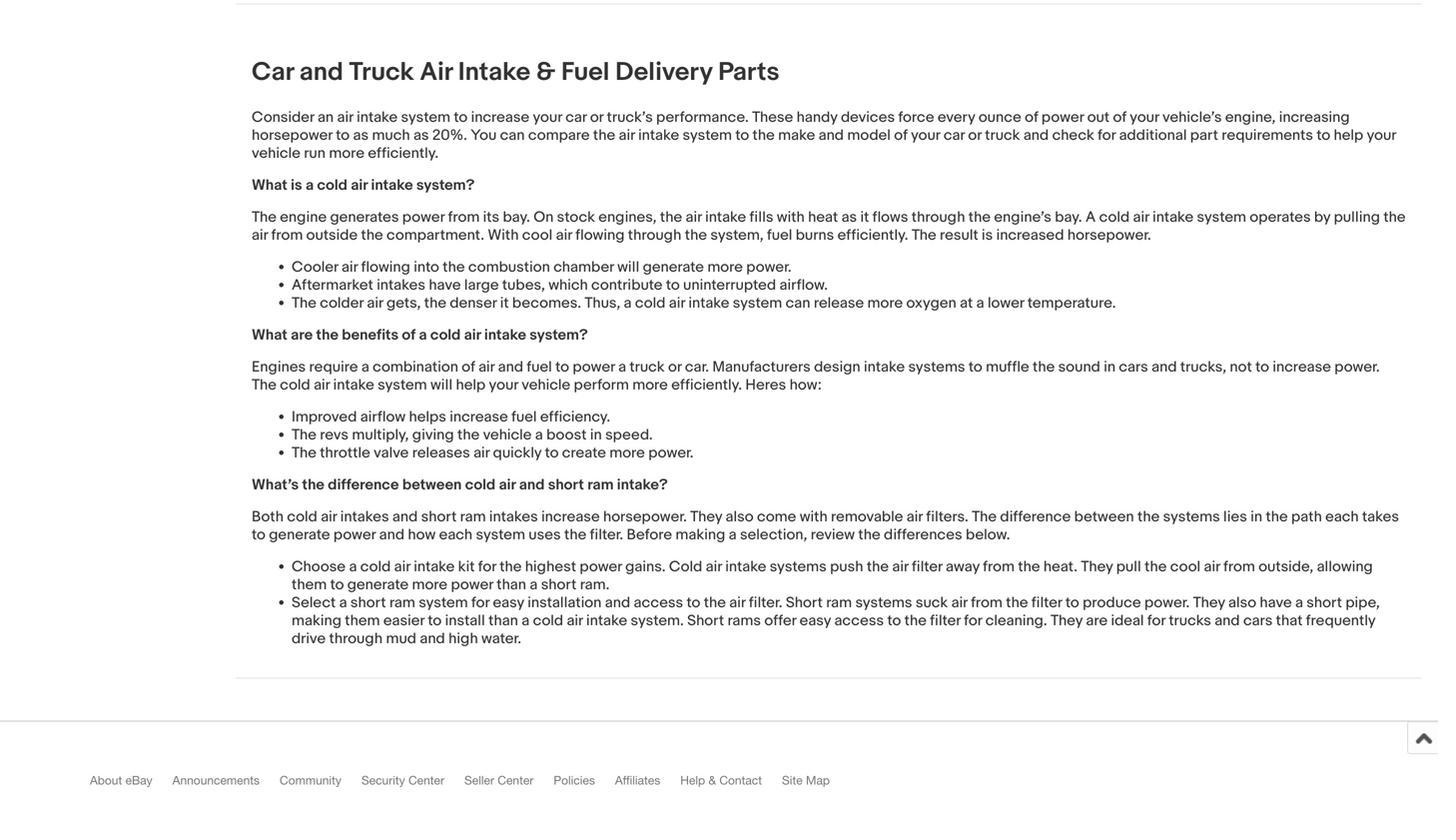 Task type: describe. For each thing, give the bounding box(es) containing it.
and right make on the top
[[819, 126, 844, 144]]

a right water.
[[522, 612, 530, 630]]

short up mud
[[351, 594, 386, 612]]

seller
[[465, 773, 495, 787]]

intake up "generates"
[[371, 176, 413, 194]]

& inside main content
[[536, 57, 556, 88]]

and left check
[[1024, 126, 1049, 144]]

require
[[309, 358, 358, 376]]

and left trucks,
[[1152, 358, 1178, 376]]

a down thus,
[[619, 358, 627, 376]]

the left path
[[1266, 508, 1289, 526]]

1 horizontal spatial them
[[345, 612, 380, 630]]

lower
[[988, 294, 1025, 312]]

water.
[[482, 630, 522, 648]]

security center
[[362, 773, 445, 787]]

produce
[[1083, 594, 1142, 612]]

from down below.
[[983, 558, 1015, 576]]

the inside cooler air flowing into the combustion chamber will generate more power. aftermarket intakes have large tubes, which contribute to uninterrupted airflow. the colder air gets, the denser it becomes. thus, a cold air intake system can release more oxygen at a lower temperature.
[[292, 294, 317, 312]]

cold
[[669, 558, 703, 576]]

generate inside both cold air intakes and short ram intakes increase horsepower. they also come with removable air filters. the difference between the systems lies in the path each takes to generate power and how each system uses the filter. before making a selection, review the differences below.
[[269, 526, 330, 544]]

a right thus,
[[624, 294, 632, 312]]

devices
[[841, 108, 895, 126]]

oxygen
[[907, 294, 957, 312]]

consider
[[252, 108, 314, 126]]

the left highest
[[500, 558, 522, 576]]

cold inside cooler air flowing into the combustion chamber will generate more power. aftermarket intakes have large tubes, which contribute to uninterrupted airflow. the colder air gets, the denser it becomes. thus, a cold air intake system can release more oxygen at a lower temperature.
[[635, 294, 666, 312]]

0 vertical spatial them
[[292, 576, 327, 594]]

what for what are the benefits of a cold air intake system?
[[252, 326, 288, 344]]

your right model
[[911, 126, 941, 144]]

they left pull on the right of page
[[1081, 558, 1113, 576]]

and down the quickly
[[519, 476, 545, 494]]

for left cleaning.
[[964, 612, 983, 630]]

outside
[[306, 226, 358, 244]]

also inside both cold air intakes and short ram intakes increase horsepower. they also come with removable air filters. the difference between the systems lies in the path each takes to generate power and how each system uses the filter. before making a selection, review the differences below.
[[726, 508, 754, 526]]

the right engines,
[[660, 208, 683, 226]]

air inside improved airflow helps increase fuel efficiency. the revs multiply, giving the vehicle a boost in speed. the throttle valve releases air quickly to create more power.
[[474, 444, 490, 462]]

0 vertical spatial are
[[291, 326, 313, 344]]

intakes inside cooler air flowing into the combustion chamber will generate more power. aftermarket intakes have large tubes, which contribute to uninterrupted airflow. the colder air gets, the denser it becomes. thus, a cold air intake system can release more oxygen at a lower temperature.
[[377, 276, 426, 294]]

system inside the engine generates power from its bay. on stock engines, the air intake fills with heat as it flows through the engine's bay. a cold air intake system operates by pulling the air from outside the compartment. with cool air flowing through the system, fuel burns efficiently. the result is increased horsepower.
[[1198, 208, 1247, 226]]

performance.
[[656, 108, 749, 126]]

also inside choose a cold air intake kit for the highest power gains. cold air intake systems push the air filter away from the heat. they pull the cool air from outside, allowing them to generate more power than a short ram. select a short ram system for easy installation and access to the air filter. short ram systems suck air from the filter to produce power. they also have a short pipe, making them easier to install than a cold air intake system. short rams offer easy access to the filter for cleaning. they are ideal for trucks and cars that frequently drive through mud and high water.
[[1229, 594, 1257, 612]]

the left heat.
[[1018, 558, 1041, 576]]

a right require
[[362, 358, 369, 376]]

in inside improved airflow helps increase fuel efficiency. the revs multiply, giving the vehicle a boost in speed. the throttle valve releases air quickly to create more power.
[[590, 426, 602, 444]]

that
[[1277, 612, 1303, 630]]

of down gets,
[[402, 326, 416, 344]]

contribute
[[592, 276, 663, 294]]

drive
[[292, 630, 326, 648]]

intake right a
[[1153, 208, 1194, 226]]

cool inside choose a cold air intake kit for the highest power gains. cold air intake systems push the air filter away from the heat. they pull the cool air from outside, allowing them to generate more power than a short ram. select a short ram system for easy installation and access to the air filter. short ram systems suck air from the filter to produce power. they also have a short pipe, making them easier to install than a cold air intake system. short rams offer easy access to the filter for cleaning. they are ideal for trucks and cars that frequently drive through mud and high water.
[[1171, 558, 1201, 576]]

a right choose
[[349, 558, 357, 576]]

0 horizontal spatial as
[[353, 126, 369, 144]]

intake left 'kit'
[[414, 558, 455, 576]]

center for seller center
[[498, 773, 534, 787]]

or inside engines require a combination of air and fuel to power a truck or car. manufacturers design intake systems to muffle the sound in cars and trucks, not to increase power. the cold air intake system will help your vehicle perform more efficiently. heres how:
[[668, 358, 682, 376]]

the left make on the top
[[753, 126, 775, 144]]

for inside consider an air intake system to increase your car or truck's performance. these handy devices force every ounce of power out of your vehicle's engine, increasing horsepower to as much as 20%. you can compare the air intake system to the make and model of your car or truck and check for additional part requirements to help your vehicle run more efficiently.
[[1098, 126, 1116, 144]]

1 horizontal spatial through
[[628, 226, 682, 244]]

giving
[[412, 426, 454, 444]]

generate inside choose a cold air intake kit for the highest power gains. cold air intake systems push the air filter away from the heat. they pull the cool air from outside, allowing them to generate more power than a short ram. select a short ram system for easy installation and access to the air filter. short ram systems suck air from the filter to produce power. they also have a short pipe, making them easier to install than a cold air intake system. short rams offer easy access to the filter for cleaning. they are ideal for trucks and cars that frequently drive through mud and high water.
[[347, 576, 409, 594]]

run
[[304, 144, 326, 162]]

engines
[[252, 358, 306, 376]]

the up pull on the right of page
[[1138, 508, 1160, 526]]

security
[[362, 773, 405, 787]]

ram inside both cold air intakes and short ram intakes increase horsepower. they also come with removable air filters. the difference between the systems lies in the path each takes to generate power and how each system uses the filter. before making a selection, review the differences below.
[[460, 508, 486, 526]]

installation
[[528, 594, 602, 612]]

what for what is a cold air intake system?
[[252, 176, 288, 194]]

announcements
[[173, 773, 260, 787]]

short inside both cold air intakes and short ram intakes increase horsepower. they also come with removable air filters. the difference between the systems lies in the path each takes to generate power and how each system uses the filter. before making a selection, review the differences below.
[[421, 508, 457, 526]]

check
[[1053, 126, 1095, 144]]

ram down push
[[826, 594, 852, 612]]

more left the oxygen
[[868, 294, 903, 312]]

0 horizontal spatial car
[[566, 108, 587, 126]]

cold down run
[[317, 176, 348, 194]]

announcements link
[[173, 773, 280, 796]]

removable
[[831, 508, 904, 526]]

ideal
[[1112, 612, 1145, 630]]

the up require
[[316, 326, 339, 344]]

policies link
[[554, 773, 615, 796]]

engines,
[[599, 208, 657, 226]]

revs
[[320, 426, 349, 444]]

part
[[1191, 126, 1219, 144]]

increase inside both cold air intakes and short ram intakes increase horsepower. they also come with removable air filters. the difference between the systems lies in the path each takes to generate power and how each system uses the filter. before making a selection, review the differences below.
[[542, 508, 600, 526]]

valve
[[374, 444, 409, 462]]

the right compare
[[593, 126, 616, 144]]

the right pulling
[[1384, 208, 1406, 226]]

through inside choose a cold air intake kit for the highest power gains. cold air intake systems push the air filter away from the heat. they pull the cool air from outside, allowing them to generate more power than a short ram. select a short ram system for easy installation and access to the air filter. short ram systems suck air from the filter to produce power. they also have a short pipe, making them easier to install than a cold air intake system. short rams offer easy access to the filter for cleaning. they are ideal for trucks and cars that frequently drive through mud and high water.
[[329, 630, 383, 648]]

the right outside
[[361, 226, 383, 244]]

consider an air intake system to increase your car or truck's performance. these handy devices force every ounce of power out of your vehicle's engine, increasing horsepower to as much as 20%. you can compare the air intake system to the make and model of your car or truck and check for additional part requirements to help your vehicle run more efficiently.
[[252, 108, 1397, 162]]

efficiency.
[[540, 408, 611, 426]]

1 horizontal spatial easy
[[800, 612, 831, 630]]

horsepower. inside both cold air intakes and short ram intakes increase horsepower. they also come with removable air filters. the difference between the systems lies in the path each takes to generate power and how each system uses the filter. before making a selection, review the differences below.
[[603, 508, 687, 526]]

for right ideal
[[1148, 612, 1166, 630]]

an
[[318, 108, 334, 126]]

short left pipe,
[[1307, 594, 1343, 612]]

not
[[1230, 358, 1253, 376]]

for right 'kit'
[[478, 558, 496, 576]]

vehicle inside improved airflow helps increase fuel efficiency. the revs multiply, giving the vehicle a boost in speed. the throttle valve releases air quickly to create more power.
[[483, 426, 532, 444]]

heat.
[[1044, 558, 1078, 576]]

filter down the away
[[930, 612, 961, 630]]

ram.
[[580, 576, 610, 594]]

a right at
[[977, 294, 985, 312]]

1 horizontal spatial system?
[[530, 326, 588, 344]]

trucks
[[1169, 612, 1212, 630]]

increase inside engines require a combination of air and fuel to power a truck or car. manufacturers design intake systems to muffle the sound in cars and trucks, not to increase power. the cold air intake system will help your vehicle perform more efficiently. heres how:
[[1273, 358, 1332, 376]]

1 horizontal spatial as
[[414, 126, 429, 144]]

system down air
[[401, 108, 451, 126]]

both
[[252, 508, 284, 526]]

pull
[[1117, 558, 1142, 576]]

car
[[252, 57, 294, 88]]

fuel inside improved airflow helps increase fuel efficiency. the revs multiply, giving the vehicle a boost in speed. the throttle valve releases air quickly to create more power.
[[512, 408, 537, 426]]

from up cooler
[[271, 226, 303, 244]]

intake down ram.
[[587, 612, 628, 630]]

a down run
[[306, 176, 314, 194]]

intake down denser
[[484, 326, 527, 344]]

power up install
[[451, 576, 493, 594]]

cold right choose
[[360, 558, 391, 576]]

your inside engines require a combination of air and fuel to power a truck or car. manufacturers design intake systems to muffle the sound in cars and trucks, not to increase power. the cold air intake system will help your vehicle perform more efficiently. heres how:
[[489, 376, 518, 394]]

a
[[1086, 208, 1096, 226]]

intakes up highest
[[490, 508, 538, 526]]

ram down create
[[588, 476, 614, 494]]

filter down differences
[[912, 558, 943, 576]]

differences
[[884, 526, 963, 544]]

boost
[[547, 426, 587, 444]]

a down uses
[[530, 576, 538, 594]]

filter down heat.
[[1032, 594, 1063, 612]]

policies
[[554, 773, 595, 787]]

and down what's the difference between cold air and short ram intake? at the left bottom of the page
[[393, 508, 418, 526]]

systems inside both cold air intakes and short ram intakes increase horsepower. they also come with removable air filters. the difference between the systems lies in the path each takes to generate power and how each system uses the filter. before making a selection, review the differences below.
[[1164, 508, 1221, 526]]

filter. inside choose a cold air intake kit for the highest power gains. cold air intake systems push the air filter away from the heat. they pull the cool air from outside, allowing them to generate more power than a short ram. select a short ram system for easy installation and access to the air filter. short ram systems suck air from the filter to produce power. they also have a short pipe, making them easier to install than a cold air intake system. short rams offer easy access to the filter for cleaning. they are ideal for trucks and cars that frequently drive through mud and high water.
[[749, 594, 783, 612]]

mud
[[386, 630, 417, 648]]

the inside engines require a combination of air and fuel to power a truck or car. manufacturers design intake systems to muffle the sound in cars and trucks, not to increase power. the cold air intake system will help your vehicle perform more efficiently. heres how:
[[1033, 358, 1055, 376]]

frequently
[[1307, 612, 1376, 630]]

0 vertical spatial than
[[497, 576, 527, 594]]

the down below.
[[1006, 594, 1029, 612]]

allowing
[[1317, 558, 1374, 576]]

intake up airflow at bottom
[[333, 376, 374, 394]]

power. inside cooler air flowing into the combustion chamber will generate more power. aftermarket intakes have large tubes, which contribute to uninterrupted airflow. the colder air gets, the denser it becomes. thus, a cold air intake system can release more oxygen at a lower temperature.
[[747, 258, 792, 276]]

the left rams
[[704, 594, 726, 612]]

more down system,
[[708, 258, 743, 276]]

the right pull on the right of page
[[1145, 558, 1167, 576]]

flows
[[873, 208, 909, 226]]

1 horizontal spatial short
[[786, 594, 823, 612]]

fuel inside engines require a combination of air and fuel to power a truck or car. manufacturers design intake systems to muffle the sound in cars and trucks, not to increase power. the cold air intake system will help your vehicle perform more efficiently. heres how:
[[527, 358, 552, 376]]

stock
[[557, 208, 595, 226]]

cold inside the engine generates power from its bay. on stock engines, the air intake fills with heat as it flows through the engine's bay. a cold air intake system operates by pulling the air from outside the compartment. with cool air flowing through the system, fuel burns efficiently. the result is increased horsepower.
[[1100, 208, 1130, 226]]

model
[[848, 126, 891, 144]]

gets,
[[387, 294, 421, 312]]

1 bay. from the left
[[503, 208, 530, 226]]

intake down the delivery
[[639, 126, 680, 144]]

20%.
[[433, 126, 467, 144]]

heres
[[746, 376, 787, 394]]

pulling
[[1334, 208, 1381, 226]]

security center link
[[362, 773, 465, 796]]

0 horizontal spatial short
[[688, 612, 725, 630]]

and up 'an'
[[300, 57, 343, 88]]

power. inside engines require a combination of air and fuel to power a truck or car. manufacturers design intake systems to muffle the sound in cars and trucks, not to increase power. the cold air intake system will help your vehicle perform more efficiently. heres how:
[[1335, 358, 1380, 376]]

releases
[[412, 444, 470, 462]]

and left how
[[379, 526, 405, 544]]

cold down denser
[[430, 326, 461, 344]]

cars inside engines require a combination of air and fuel to power a truck or car. manufacturers design intake systems to muffle the sound in cars and trucks, not to increase power. the cold air intake system will help your vehicle perform more efficiently. heres how:
[[1119, 358, 1149, 376]]

power left "gains."
[[580, 558, 622, 576]]

chamber
[[554, 258, 614, 276]]

short left ram.
[[541, 576, 577, 594]]

system.
[[631, 612, 684, 630]]

2 horizontal spatial or
[[969, 126, 982, 144]]

becomes.
[[512, 294, 582, 312]]

with
[[488, 226, 519, 244]]

power inside consider an air intake system to increase your car or truck's performance. these handy devices force every ounce of power out of your vehicle's engine, increasing horsepower to as much as 20%. you can compare the air intake system to the make and model of your car or truck and check for additional part requirements to help your vehicle run more efficiently.
[[1042, 108, 1084, 126]]

perform
[[574, 376, 629, 394]]

system left "these"
[[683, 126, 732, 144]]

they inside both cold air intakes and short ram intakes increase horsepower. they also come with removable air filters. the difference between the systems lies in the path each takes to generate power and how each system uses the filter. before making a selection, review the differences below.
[[691, 508, 723, 526]]

the right push
[[867, 558, 889, 576]]

what's the difference between cold air and short ram intake?
[[252, 476, 668, 494]]

the right the into
[[443, 258, 465, 276]]

of right model
[[894, 126, 908, 144]]

away
[[946, 558, 980, 576]]

speed.
[[606, 426, 653, 444]]

to inside improved airflow helps increase fuel efficiency. the revs multiply, giving the vehicle a boost in speed. the throttle valve releases air quickly to create more power.
[[545, 444, 559, 462]]

1 horizontal spatial car
[[944, 126, 965, 144]]

they left that
[[1194, 594, 1226, 612]]

1 horizontal spatial access
[[835, 612, 884, 630]]

the right uses
[[564, 526, 587, 544]]

from down the away
[[971, 594, 1003, 612]]

review
[[811, 526, 855, 544]]

your right out
[[1130, 108, 1160, 126]]

below.
[[966, 526, 1011, 544]]

0 horizontal spatial each
[[439, 526, 473, 544]]

aftermarket
[[292, 276, 374, 294]]

with inside the engine generates power from its bay. on stock engines, the air intake fills with heat as it flows through the engine's bay. a cold air intake system operates by pulling the air from outside the compartment. with cool air flowing through the system, fuel burns efficiently. the result is increased horsepower.
[[777, 208, 805, 226]]

it inside cooler air flowing into the combustion chamber will generate more power. aftermarket intakes have large tubes, which contribute to uninterrupted airflow. the colder air gets, the denser it becomes. thus, a cold air intake system can release more oxygen at a lower temperature.
[[500, 294, 509, 312]]

and left the system.
[[605, 594, 631, 612]]

more inside engines require a combination of air and fuel to power a truck or car. manufacturers design intake systems to muffle the sound in cars and trucks, not to increase power. the cold air intake system will help your vehicle perform more efficiently. heres how:
[[633, 376, 668, 394]]

combination
[[373, 358, 459, 376]]

pipe,
[[1346, 594, 1381, 612]]

help
[[681, 773, 706, 787]]

increase inside consider an air intake system to increase your car or truck's performance. these handy devices force every ounce of power out of your vehicle's engine, increasing horsepower to as much as 20%. you can compare the air intake system to the make and model of your car or truck and check for additional part requirements to help your vehicle run more efficiently.
[[471, 108, 530, 126]]

fuel inside the engine generates power from its bay. on stock engines, the air intake fills with heat as it flows through the engine's bay. a cold air intake system operates by pulling the air from outside the compartment. with cool air flowing through the system, fuel burns efficiently. the result is increased horsepower.
[[767, 226, 793, 244]]

the left system,
[[685, 226, 707, 244]]

map
[[806, 773, 830, 787]]

cool inside the engine generates power from its bay. on stock engines, the air intake fills with heat as it flows through the engine's bay. a cold air intake system operates by pulling the air from outside the compartment. with cool air flowing through the system, fuel burns efficiently. the result is increased horsepower.
[[522, 226, 553, 244]]

affiliates link
[[615, 773, 681, 796]]

from left its
[[448, 208, 480, 226]]

vehicle inside consider an air intake system to increase your car or truck's performance. these handy devices force every ounce of power out of your vehicle's engine, increasing horsepower to as much as 20%. you can compare the air intake system to the make and model of your car or truck and check for additional part requirements to help your vehicle run more efficiently.
[[252, 144, 301, 162]]

the left engine's
[[969, 208, 991, 226]]

generates
[[330, 208, 399, 226]]

difference inside both cold air intakes and short ram intakes increase horsepower. they also come with removable air filters. the difference between the systems lies in the path each takes to generate power and how each system uses the filter. before making a selection, review the differences below.
[[1001, 508, 1071, 526]]

in inside engines require a combination of air and fuel to power a truck or car. manufacturers design intake systems to muffle the sound in cars and trucks, not to increase power. the cold air intake system will help your vehicle perform more efficiently. heres how:
[[1104, 358, 1116, 376]]

and up improved airflow helps increase fuel efficiency. the revs multiply, giving the vehicle a boost in speed. the throttle valve releases air quickly to create more power.
[[498, 358, 524, 376]]

offer
[[765, 612, 797, 630]]

your down car and truck air intake & fuel delivery parts at the top
[[533, 108, 562, 126]]

0 horizontal spatial between
[[402, 476, 462, 494]]

2 horizontal spatial through
[[912, 208, 966, 226]]

choose
[[292, 558, 346, 576]]

the right what's
[[302, 476, 325, 494]]

have inside choose a cold air intake kit for the highest power gains. cold air intake systems push the air filter away from the heat. they pull the cool air from outside, allowing them to generate more power than a short ram. select a short ram system for easy installation and access to the air filter. short ram systems suck air from the filter to produce power. they also have a short pipe, making them easier to install than a cold air intake system. short rams offer easy access to the filter for cleaning. they are ideal for trucks and cars that frequently drive through mud and high water.
[[1260, 594, 1293, 612]]

and left high
[[420, 630, 445, 648]]

vehicle's
[[1163, 108, 1222, 126]]

the right gets,
[[424, 294, 447, 312]]

1 vertical spatial &
[[709, 773, 716, 787]]

how:
[[790, 376, 822, 394]]

for down 'kit'
[[472, 594, 490, 612]]

can inside cooler air flowing into the combustion chamber will generate more power. aftermarket intakes have large tubes, which contribute to uninterrupted airflow. the colder air gets, the denser it becomes. thus, a cold air intake system can release more oxygen at a lower temperature.
[[786, 294, 811, 312]]

path
[[1292, 508, 1323, 526]]

from left outside,
[[1224, 558, 1256, 576]]



Task type: locate. For each thing, give the bounding box(es) containing it.
0 vertical spatial flowing
[[576, 226, 625, 244]]

intake down truck
[[357, 108, 398, 126]]

as left '20%.'
[[414, 126, 429, 144]]

will up helps
[[431, 376, 453, 394]]

its
[[483, 208, 500, 226]]

system left uses
[[476, 526, 526, 544]]

more up intake?
[[610, 444, 645, 462]]

difference
[[328, 476, 399, 494], [1001, 508, 1071, 526]]

is inside the engine generates power from its bay. on stock engines, the air intake fills with heat as it flows through the engine's bay. a cold air intake system operates by pulling the air from outside the compartment. with cool air flowing through the system, fuel burns efficiently. the result is increased horsepower.
[[982, 226, 993, 244]]

cars
[[1119, 358, 1149, 376], [1244, 612, 1273, 630]]

improved
[[292, 408, 357, 426]]

2 vertical spatial efficiently.
[[672, 376, 742, 394]]

0 horizontal spatial in
[[590, 426, 602, 444]]

1 vertical spatial in
[[590, 426, 602, 444]]

truck inside consider an air intake system to increase your car or truck's performance. these handy devices force every ounce of power out of your vehicle's engine, increasing horsepower to as much as 20%. you can compare the air intake system to the make and model of your car or truck and check for additional part requirements to help your vehicle run more efficiently.
[[985, 126, 1021, 144]]

& left fuel
[[536, 57, 556, 88]]

the inside both cold air intakes and short ram intakes increase horsepower. they also come with removable air filters. the difference between the systems lies in the path each takes to generate power and how each system uses the filter. before making a selection, review the differences below.
[[972, 508, 997, 526]]

1 vertical spatial system?
[[530, 326, 588, 344]]

0 vertical spatial efficiently.
[[368, 144, 439, 162]]

1 horizontal spatial it
[[861, 208, 870, 226]]

push
[[830, 558, 864, 576]]

what is a cold air intake system?
[[252, 176, 475, 194]]

0 horizontal spatial &
[[536, 57, 556, 88]]

more right perform
[[633, 376, 668, 394]]

muffle
[[986, 358, 1030, 376]]

will inside cooler air flowing into the combustion chamber will generate more power. aftermarket intakes have large tubes, which contribute to uninterrupted airflow. the colder air gets, the denser it becomes. thus, a cold air intake system can release more oxygen at a lower temperature.
[[618, 258, 640, 276]]

0 horizontal spatial or
[[590, 108, 604, 126]]

will inside engines require a combination of air and fuel to power a truck or car. manufacturers design intake systems to muffle the sound in cars and trucks, not to increase power. the cold air intake system will help your vehicle perform more efficiently. heres how:
[[431, 376, 453, 394]]

outside,
[[1259, 558, 1314, 576]]

help inside engines require a combination of air and fuel to power a truck or car. manufacturers design intake systems to muffle the sound in cars and trucks, not to increase power. the cold air intake system will help your vehicle perform more efficiently. heres how:
[[456, 376, 486, 394]]

1 horizontal spatial efficiently.
[[672, 376, 742, 394]]

1 vertical spatial difference
[[1001, 508, 1071, 526]]

affiliates
[[615, 773, 661, 787]]

power. inside improved airflow helps increase fuel efficiency. the revs multiply, giving the vehicle a boost in speed. the throttle valve releases air quickly to create more power.
[[649, 444, 694, 462]]

each right path
[[1326, 508, 1359, 526]]

airflow
[[360, 408, 406, 426]]

1 horizontal spatial between
[[1075, 508, 1135, 526]]

center right security
[[409, 773, 445, 787]]

0 vertical spatial is
[[291, 176, 302, 194]]

ram up mud
[[390, 594, 415, 612]]

0 vertical spatial filter.
[[590, 526, 624, 544]]

are up engines on the top
[[291, 326, 313, 344]]

1 vertical spatial vehicle
[[522, 376, 571, 394]]

1 vertical spatial is
[[982, 226, 993, 244]]

0 vertical spatial fuel
[[767, 226, 793, 244]]

1 horizontal spatial each
[[1326, 508, 1359, 526]]

0 horizontal spatial can
[[500, 126, 525, 144]]

site
[[782, 773, 803, 787]]

help & contact
[[681, 773, 762, 787]]

as inside the engine generates power from its bay. on stock engines, the air intake fills with heat as it flows through the engine's bay. a cold air intake system operates by pulling the air from outside the compartment. with cool air flowing through the system, fuel burns efficiently. the result is increased horsepower.
[[842, 208, 857, 226]]

vehicle left boost
[[483, 426, 532, 444]]

2 bay. from the left
[[1055, 208, 1083, 226]]

fills
[[750, 208, 774, 226]]

lies
[[1224, 508, 1248, 526]]

cold inside both cold air intakes and short ram intakes increase horsepower. they also come with removable air filters. the difference between the systems lies in the path each takes to generate power and how each system uses the filter. before making a selection, review the differences below.
[[287, 508, 318, 526]]

increase inside improved airflow helps increase fuel efficiency. the revs multiply, giving the vehicle a boost in speed. the throttle valve releases air quickly to create more power.
[[450, 408, 508, 426]]

system up manufacturers
[[733, 294, 783, 312]]

is
[[291, 176, 302, 194], [982, 226, 993, 244]]

of
[[1025, 108, 1039, 126], [1114, 108, 1127, 126], [894, 126, 908, 144], [402, 326, 416, 344], [462, 358, 475, 376]]

1 horizontal spatial have
[[1260, 594, 1293, 612]]

uses
[[529, 526, 561, 544]]

about ebay link
[[90, 773, 173, 796]]

car and truck air intake & fuel delivery parts main content
[[0, 0, 1439, 697]]

easy right "offer"
[[800, 612, 831, 630]]

1 vertical spatial them
[[345, 612, 380, 630]]

intake left fills
[[705, 208, 747, 226]]

0 vertical spatial making
[[676, 526, 726, 544]]

0 horizontal spatial will
[[431, 376, 453, 394]]

select
[[292, 594, 336, 612]]

1 horizontal spatial is
[[982, 226, 993, 244]]

difference down throttle
[[328, 476, 399, 494]]

horsepower. up temperature. on the top right of page
[[1068, 226, 1152, 244]]

for right check
[[1098, 126, 1116, 144]]

intake right design
[[864, 358, 905, 376]]

also left come
[[726, 508, 754, 526]]

or left truck's on the left of the page
[[590, 108, 604, 126]]

1 horizontal spatial generate
[[347, 576, 409, 594]]

1 what from the top
[[252, 176, 288, 194]]

making down choose
[[292, 612, 342, 630]]

1 horizontal spatial also
[[1229, 594, 1257, 612]]

generate
[[643, 258, 704, 276], [269, 526, 330, 544], [347, 576, 409, 594]]

2 vertical spatial fuel
[[512, 408, 537, 426]]

1 horizontal spatial filter.
[[749, 594, 783, 612]]

2 horizontal spatial as
[[842, 208, 857, 226]]

0 horizontal spatial are
[[291, 326, 313, 344]]

1 horizontal spatial bay.
[[1055, 208, 1083, 226]]

1 horizontal spatial truck
[[985, 126, 1021, 144]]

in right "lies"
[[1251, 508, 1263, 526]]

have down outside,
[[1260, 594, 1293, 612]]

1 vertical spatial it
[[500, 294, 509, 312]]

what up engine
[[252, 176, 288, 194]]

than
[[497, 576, 527, 594], [489, 612, 518, 630]]

rams
[[728, 612, 761, 630]]

0 horizontal spatial through
[[329, 630, 383, 648]]

your up improved airflow helps increase fuel efficiency. the revs multiply, giving the vehicle a boost in speed. the throttle valve releases air quickly to create more power.
[[489, 376, 518, 394]]

1 horizontal spatial flowing
[[576, 226, 625, 244]]

0 vertical spatial truck
[[985, 126, 1021, 144]]

increase right not
[[1273, 358, 1332, 376]]

2 center from the left
[[498, 773, 534, 787]]

multiply,
[[352, 426, 409, 444]]

0 vertical spatial generate
[[643, 258, 704, 276]]

0 horizontal spatial bay.
[[503, 208, 530, 226]]

with inside both cold air intakes and short ram intakes increase horsepower. they also come with removable air filters. the difference between the systems lies in the path each takes to generate power and how each system uses the filter. before making a selection, review the differences below.
[[800, 508, 828, 526]]

0 horizontal spatial is
[[291, 176, 302, 194]]

can left release
[[786, 294, 811, 312]]

a right the select
[[339, 594, 347, 612]]

generate up choose
[[269, 526, 330, 544]]

community link
[[280, 773, 362, 796]]

you
[[471, 126, 497, 144]]

a down outside,
[[1296, 594, 1304, 612]]

efficiently. up the what is a cold air intake system?
[[368, 144, 439, 162]]

help
[[1334, 126, 1364, 144], [456, 376, 486, 394]]

1 horizontal spatial cool
[[1171, 558, 1201, 576]]

power left out
[[1042, 108, 1084, 126]]

2 vertical spatial generate
[[347, 576, 409, 594]]

through up contribute
[[628, 226, 682, 244]]

trucks,
[[1181, 358, 1227, 376]]

1 vertical spatial generate
[[269, 526, 330, 544]]

gains.
[[626, 558, 666, 576]]

of right out
[[1114, 108, 1127, 126]]

1 vertical spatial have
[[1260, 594, 1293, 612]]

to inside cooler air flowing into the combustion chamber will generate more power. aftermarket intakes have large tubes, which contribute to uninterrupted airflow. the colder air gets, the denser it becomes. thus, a cold air intake system can release more oxygen at a lower temperature.
[[666, 276, 680, 294]]

fuel
[[767, 226, 793, 244], [527, 358, 552, 376], [512, 408, 537, 426]]

1 horizontal spatial in
[[1104, 358, 1116, 376]]

car and truck air intake & fuel delivery parts
[[252, 57, 780, 88]]

delivery
[[616, 57, 713, 88]]

access down push
[[835, 612, 884, 630]]

0 vertical spatial also
[[726, 508, 754, 526]]

sound
[[1059, 358, 1101, 376]]

power up choose
[[334, 526, 376, 544]]

systems down the oxygen
[[909, 358, 966, 376]]

horsepower. inside the engine generates power from its bay. on stock engines, the air intake fills with heat as it flows through the engine's bay. a cold air intake system operates by pulling the air from outside the compartment. with cool air flowing through the system, fuel burns efficiently. the result is increased horsepower.
[[1068, 226, 1152, 244]]

truck inside engines require a combination of air and fuel to power a truck or car. manufacturers design intake systems to muffle the sound in cars and trucks, not to increase power. the cold air intake system will help your vehicle perform more efficiently. heres how:
[[630, 358, 665, 376]]

filter. inside both cold air intakes and short ram intakes increase horsepower. they also come with removable air filters. the difference between the systems lies in the path each takes to generate power and how each system uses the filter. before making a selection, review the differences below.
[[590, 526, 624, 544]]

intakes left how
[[340, 508, 389, 526]]

0 horizontal spatial efficiently.
[[368, 144, 439, 162]]

efficiently. inside the engine generates power from its bay. on stock engines, the air intake fills with heat as it flows through the engine's bay. a cold air intake system operates by pulling the air from outside the compartment. with cool air flowing through the system, fuel burns efficiently. the result is increased horsepower.
[[838, 226, 909, 244]]

it inside the engine generates power from its bay. on stock engines, the air intake fills with heat as it flows through the engine's bay. a cold air intake system operates by pulling the air from outside the compartment. with cool air flowing through the system, fuel burns efficiently. the result is increased horsepower.
[[861, 208, 870, 226]]

air
[[337, 108, 353, 126], [619, 126, 635, 144], [351, 176, 368, 194], [686, 208, 702, 226], [1134, 208, 1150, 226], [252, 226, 268, 244], [556, 226, 572, 244], [342, 258, 358, 276], [367, 294, 383, 312], [669, 294, 685, 312], [464, 326, 481, 344], [479, 358, 495, 376], [314, 376, 330, 394], [474, 444, 490, 462], [499, 476, 516, 494], [321, 508, 337, 526], [907, 508, 923, 526], [394, 558, 411, 576], [706, 558, 722, 576], [893, 558, 909, 576], [1204, 558, 1221, 576], [730, 594, 746, 612], [952, 594, 968, 612], [567, 612, 583, 630]]

between up pull on the right of page
[[1075, 508, 1135, 526]]

increased
[[997, 226, 1065, 244]]

site map link
[[782, 773, 850, 796]]

a inside both cold air intakes and short ram intakes increase horsepower. they also come with removable air filters. the difference between the systems lies in the path each takes to generate power and how each system uses the filter. before making a selection, review the differences below.
[[729, 526, 737, 544]]

bay. left a
[[1055, 208, 1083, 226]]

choose a cold air intake kit for the highest power gains. cold air intake systems push the air filter away from the heat. they pull the cool air from outside, allowing them to generate more power than a short ram. select a short ram system for easy installation and access to the air filter. short ram systems suck air from the filter to produce power. they also have a short pipe, making them easier to install than a cold air intake system. short rams offer easy access to the filter for cleaning. they are ideal for trucks and cars that frequently drive through mud and high water.
[[292, 558, 1381, 648]]

each up 'kit'
[[439, 526, 473, 544]]

how
[[408, 526, 436, 544]]

cold right thus,
[[635, 294, 666, 312]]

generate inside cooler air flowing into the combustion chamber will generate more power. aftermarket intakes have large tubes, which contribute to uninterrupted airflow. the colder air gets, the denser it becomes. thus, a cold air intake system can release more oxygen at a lower temperature.
[[643, 258, 704, 276]]

are inside choose a cold air intake kit for the highest power gains. cold air intake systems push the air filter away from the heat. they pull the cool air from outside, allowing them to generate more power than a short ram. select a short ram system for easy installation and access to the air filter. short ram systems suck air from the filter to produce power. they also have a short pipe, making them easier to install than a cold air intake system. short rams offer easy access to the filter for cleaning. they are ideal for trucks and cars that frequently drive through mud and high water.
[[1086, 612, 1108, 630]]

1 vertical spatial help
[[456, 376, 486, 394]]

0 vertical spatial help
[[1334, 126, 1364, 144]]

0 horizontal spatial them
[[292, 576, 327, 594]]

out
[[1088, 108, 1110, 126]]

2 vertical spatial in
[[1251, 508, 1263, 526]]

0 horizontal spatial truck
[[630, 358, 665, 376]]

a up combination
[[419, 326, 427, 344]]

ounce
[[979, 108, 1022, 126]]

power inside engines require a combination of air and fuel to power a truck or car. manufacturers design intake systems to muffle the sound in cars and trucks, not to increase power. the cold air intake system will help your vehicle perform more efficiently. heres how:
[[573, 358, 615, 376]]

a inside improved airflow helps increase fuel efficiency. the revs multiply, giving the vehicle a boost in speed. the throttle valve releases air quickly to create more power.
[[535, 426, 543, 444]]

power. inside choose a cold air intake kit for the highest power gains. cold air intake systems push the air filter away from the heat. they pull the cool air from outside, allowing them to generate more power than a short ram. select a short ram system for easy installation and access to the air filter. short ram systems suck air from the filter to produce power. they also have a short pipe, making them easier to install than a cold air intake system. short rams offer easy access to the filter for cleaning. they are ideal for trucks and cars that frequently drive through mud and high water.
[[1145, 594, 1190, 612]]

vehicle inside engines require a combination of air and fuel to power a truck or car. manufacturers design intake systems to muffle the sound in cars and trucks, not to increase power. the cold air intake system will help your vehicle perform more efficiently. heres how:
[[522, 376, 571, 394]]

is right result
[[982, 226, 993, 244]]

1 horizontal spatial horsepower.
[[1068, 226, 1152, 244]]

truck
[[349, 57, 414, 88]]

more inside choose a cold air intake kit for the highest power gains. cold air intake systems push the air filter away from the heat. they pull the cool air from outside, allowing them to generate more power than a short ram. select a short ram system for easy installation and access to the air filter. short ram systems suck air from the filter to produce power. they also have a short pipe, making them easier to install than a cold air intake system. short rams offer easy access to the filter for cleaning. they are ideal for trucks and cars that frequently drive through mud and high water.
[[412, 576, 448, 594]]

cooler air flowing into the combustion chamber will generate more power. aftermarket intakes have large tubes, which contribute to uninterrupted airflow. the colder air gets, the denser it becomes. thus, a cold air intake system can release more oxygen at a lower temperature.
[[292, 258, 1116, 312]]

about ebay
[[90, 773, 153, 787]]

seller center link
[[465, 773, 554, 796]]

1 vertical spatial making
[[292, 612, 342, 630]]

0 vertical spatial difference
[[328, 476, 399, 494]]

of right combination
[[462, 358, 475, 376]]

intake inside cooler air flowing into the combustion chamber will generate more power. aftermarket intakes have large tubes, which contribute to uninterrupted airflow. the colder air gets, the denser it becomes. thus, a cold air intake system can release more oxygen at a lower temperature.
[[689, 294, 730, 312]]

every
[[938, 108, 976, 126]]

center for security center
[[409, 773, 445, 787]]

vehicle down consider
[[252, 144, 301, 162]]

power inside the engine generates power from its bay. on stock engines, the air intake fills with heat as it flows through the engine's bay. a cold air intake system operates by pulling the air from outside the compartment. with cool air flowing through the system, fuel burns efficiently. the result is increased horsepower.
[[402, 208, 445, 226]]

0 horizontal spatial it
[[500, 294, 509, 312]]

between down releases
[[402, 476, 462, 494]]

air
[[420, 57, 453, 88]]

system inside cooler air flowing into the combustion chamber will generate more power. aftermarket intakes have large tubes, which contribute to uninterrupted airflow. the colder air gets, the denser it becomes. thus, a cold air intake system can release more oxygen at a lower temperature.
[[733, 294, 783, 312]]

contact
[[720, 773, 762, 787]]

for
[[1098, 126, 1116, 144], [478, 558, 496, 576], [472, 594, 490, 612], [964, 612, 983, 630], [1148, 612, 1166, 630]]

heat
[[808, 208, 839, 226]]

handy
[[797, 108, 838, 126]]

0 horizontal spatial horsepower.
[[603, 508, 687, 526]]

2 vertical spatial vehicle
[[483, 426, 532, 444]]

manufacturers
[[713, 358, 811, 376]]

0 vertical spatial it
[[861, 208, 870, 226]]

have inside cooler air flowing into the combustion chamber will generate more power. aftermarket intakes have large tubes, which contribute to uninterrupted airflow. the colder air gets, the denser it becomes. thus, a cold air intake system can release more oxygen at a lower temperature.
[[429, 276, 461, 294]]

0 horizontal spatial cars
[[1119, 358, 1149, 376]]

1 vertical spatial than
[[489, 612, 518, 630]]

they left produce
[[1051, 612, 1083, 630]]

tubes,
[[502, 276, 545, 294]]

cars inside choose a cold air intake kit for the highest power gains. cold air intake systems push the air filter away from the heat. they pull the cool air from outside, allowing them to generate more power than a short ram. select a short ram system for easy installation and access to the air filter. short ram systems suck air from the filter to produce power. they also have a short pipe, making them easier to install than a cold air intake system. short rams offer easy access to the filter for cleaning. they are ideal for trucks and cars that frequently drive through mud and high water.
[[1244, 612, 1273, 630]]

to
[[454, 108, 468, 126], [336, 126, 350, 144], [736, 126, 750, 144], [1317, 126, 1331, 144], [666, 276, 680, 294], [556, 358, 569, 376], [969, 358, 983, 376], [1256, 358, 1270, 376], [545, 444, 559, 462], [252, 526, 266, 544], [330, 576, 344, 594], [687, 594, 701, 612], [1066, 594, 1080, 612], [428, 612, 442, 630], [888, 612, 902, 630]]

much
[[372, 126, 410, 144]]

the inside improved airflow helps increase fuel efficiency. the revs multiply, giving the vehicle a boost in speed. the throttle valve releases air quickly to create more power.
[[458, 426, 480, 444]]

2 what from the top
[[252, 326, 288, 344]]

by
[[1315, 208, 1331, 226]]

efficiently. inside engines require a combination of air and fuel to power a truck or car. manufacturers design intake systems to muffle the sound in cars and trucks, not to increase power. the cold air intake system will help your vehicle perform more efficiently. heres how:
[[672, 376, 742, 394]]

0 vertical spatial cars
[[1119, 358, 1149, 376]]

more inside consider an air intake system to increase your car or truck's performance. these handy devices force every ounce of power out of your vehicle's engine, increasing horsepower to as much as 20%. you can compare the air intake system to the make and model of your car or truck and check for additional part requirements to help your vehicle run more efficiently.
[[329, 144, 365, 162]]

your
[[533, 108, 562, 126], [1130, 108, 1160, 126], [911, 126, 941, 144], [1367, 126, 1397, 144], [489, 376, 518, 394]]

design
[[814, 358, 861, 376]]

1 vertical spatial will
[[431, 376, 453, 394]]

help inside consider an air intake system to increase your car or truck's performance. these handy devices force every ounce of power out of your vehicle's engine, increasing horsepower to as much as 20%. you can compare the air intake system to the make and model of your car or truck and check for additional part requirements to help your vehicle run more efficiently.
[[1334, 126, 1364, 144]]

1 horizontal spatial or
[[668, 358, 682, 376]]

and right trucks
[[1215, 612, 1241, 630]]

can inside consider an air intake system to increase your car or truck's performance. these handy devices force every ounce of power out of your vehicle's engine, increasing horsepower to as much as 20%. you can compare the air intake system to the make and model of your car or truck and check for additional part requirements to help your vehicle run more efficiently.
[[500, 126, 525, 144]]

are
[[291, 326, 313, 344], [1086, 612, 1108, 630]]

flowing inside cooler air flowing into the combustion chamber will generate more power. aftermarket intakes have large tubes, which contribute to uninterrupted airflow. the colder air gets, the denser it becomes. thus, a cold air intake system can release more oxygen at a lower temperature.
[[361, 258, 411, 276]]

in inside both cold air intakes and short ram intakes increase horsepower. they also come with removable air filters. the difference between the systems lies in the path each takes to generate power and how each system uses the filter. before making a selection, review the differences below.
[[1251, 508, 1263, 526]]

system,
[[711, 226, 764, 244]]

create
[[562, 444, 606, 462]]

short down create
[[548, 476, 584, 494]]

0 horizontal spatial easy
[[493, 594, 524, 612]]

short
[[548, 476, 584, 494], [421, 508, 457, 526], [541, 576, 577, 594], [351, 594, 386, 612], [1307, 594, 1343, 612]]

engine,
[[1226, 108, 1276, 126]]

cars right sound
[[1119, 358, 1149, 376]]

0 vertical spatial can
[[500, 126, 525, 144]]

throttle
[[320, 444, 370, 462]]

making
[[676, 526, 726, 544], [292, 612, 342, 630]]

center
[[409, 773, 445, 787], [498, 773, 534, 787]]

what up engines on the top
[[252, 326, 288, 344]]

a left selection,
[[729, 526, 737, 544]]

efficiently. right burns
[[838, 226, 909, 244]]

efficiently. inside consider an air intake system to increase your car or truck's performance. these handy devices force every ounce of power out of your vehicle's engine, increasing horsepower to as much as 20%. you can compare the air intake system to the make and model of your car or truck and check for additional part requirements to help your vehicle run more efficiently.
[[368, 144, 439, 162]]

system inside choose a cold air intake kit for the highest power gains. cold air intake systems push the air filter away from the heat. they pull the cool air from outside, allowing them to generate more power than a short ram. select a short ram system for easy installation and access to the air filter. short ram systems suck air from the filter to produce power. they also have a short pipe, making them easier to install than a cold air intake system. short rams offer easy access to the filter for cleaning. they are ideal for trucks and cars that frequently drive through mud and high water.
[[419, 594, 468, 612]]

system up high
[[419, 594, 468, 612]]

your right increasing
[[1367, 126, 1397, 144]]

or left car.
[[668, 358, 682, 376]]

truck right every at the right top of page
[[985, 126, 1021, 144]]

of inside engines require a combination of air and fuel to power a truck or car. manufacturers design intake systems to muffle the sound in cars and trucks, not to increase power. the cold air intake system will help your vehicle perform more efficiently. heres how:
[[462, 358, 475, 376]]

systems left suck
[[856, 594, 913, 612]]

fuel up the quickly
[[512, 408, 537, 426]]

power.
[[747, 258, 792, 276], [1335, 358, 1380, 376], [649, 444, 694, 462], [1145, 594, 1190, 612]]

system inside both cold air intakes and short ram intakes increase horsepower. they also come with removable air filters. the difference between the systems lies in the path each takes to generate power and how each system uses the filter. before making a selection, review the differences below.
[[476, 526, 526, 544]]

of right ounce
[[1025, 108, 1039, 126]]

0 vertical spatial system?
[[417, 176, 475, 194]]

0 vertical spatial have
[[429, 276, 461, 294]]

system? down the becomes.
[[530, 326, 588, 344]]

0 vertical spatial cool
[[522, 226, 553, 244]]

between inside both cold air intakes and short ram intakes increase horsepower. they also come with removable air filters. the difference between the systems lies in the path each takes to generate power and how each system uses the filter. before making a selection, review the differences below.
[[1075, 508, 1135, 526]]

0 horizontal spatial flowing
[[361, 258, 411, 276]]

highest
[[525, 558, 577, 576]]

1 vertical spatial what
[[252, 326, 288, 344]]

what
[[252, 176, 288, 194], [252, 326, 288, 344]]

making inside choose a cold air intake kit for the highest power gains. cold air intake systems push the air filter away from the heat. they pull the cool air from outside, allowing them to generate more power than a short ram. select a short ram system for easy installation and access to the air filter. short ram systems suck air from the filter to produce power. they also have a short pipe, making them easier to install than a cold air intake system. short rams offer easy access to the filter for cleaning. they are ideal for trucks and cars that frequently drive through mud and high water.
[[292, 612, 342, 630]]

in right boost
[[590, 426, 602, 444]]

fuel up the efficiency.
[[527, 358, 552, 376]]

0 horizontal spatial cool
[[522, 226, 553, 244]]

the
[[252, 208, 277, 226], [912, 226, 937, 244], [292, 294, 317, 312], [252, 376, 277, 394], [292, 426, 317, 444], [292, 444, 317, 462], [972, 508, 997, 526]]

thus,
[[585, 294, 621, 312]]

1 horizontal spatial help
[[1334, 126, 1364, 144]]

2 horizontal spatial in
[[1251, 508, 1263, 526]]

intake down selection,
[[726, 558, 767, 576]]

cool up trucks
[[1171, 558, 1201, 576]]

1 horizontal spatial can
[[786, 294, 811, 312]]

1 horizontal spatial are
[[1086, 612, 1108, 630]]

1 center from the left
[[409, 773, 445, 787]]

denser
[[450, 294, 497, 312]]

in
[[1104, 358, 1116, 376], [590, 426, 602, 444], [1251, 508, 1263, 526]]

between
[[402, 476, 462, 494], [1075, 508, 1135, 526]]

0 horizontal spatial making
[[292, 612, 342, 630]]

horsepower
[[252, 126, 333, 144]]

more
[[329, 144, 365, 162], [708, 258, 743, 276], [868, 294, 903, 312], [633, 376, 668, 394], [610, 444, 645, 462], [412, 576, 448, 594]]

airflow.
[[780, 276, 828, 294]]

power inside both cold air intakes and short ram intakes increase horsepower. they also come with removable air filters. the difference between the systems lies in the path each takes to generate power and how each system uses the filter. before making a selection, review the differences below.
[[334, 526, 376, 544]]

0 vertical spatial vehicle
[[252, 144, 301, 162]]

and
[[300, 57, 343, 88], [819, 126, 844, 144], [1024, 126, 1049, 144], [498, 358, 524, 376], [1152, 358, 1178, 376], [519, 476, 545, 494], [393, 508, 418, 526], [379, 526, 405, 544], [605, 594, 631, 612], [1215, 612, 1241, 630], [420, 630, 445, 648]]

on
[[534, 208, 554, 226]]

1 vertical spatial fuel
[[527, 358, 552, 376]]

to inside both cold air intakes and short ram intakes increase horsepower. they also come with removable air filters. the difference between the systems lies in the path each takes to generate power and how each system uses the filter. before making a selection, review the differences below.
[[252, 526, 266, 544]]

1 horizontal spatial will
[[618, 258, 640, 276]]

0 vertical spatial with
[[777, 208, 805, 226]]

more inside improved airflow helps increase fuel efficiency. the revs multiply, giving the vehicle a boost in speed. the throttle valve releases air quickly to create more power.
[[610, 444, 645, 462]]

temperature.
[[1028, 294, 1116, 312]]

making inside both cold air intakes and short ram intakes increase horsepower. they also come with removable air filters. the difference between the systems lies in the path each takes to generate power and how each system uses the filter. before making a selection, review the differences below.
[[676, 526, 726, 544]]

filters.
[[927, 508, 969, 526]]

1 vertical spatial horsepower.
[[603, 508, 687, 526]]

1 horizontal spatial difference
[[1001, 508, 1071, 526]]

0 horizontal spatial help
[[456, 376, 486, 394]]

2 horizontal spatial generate
[[643, 258, 704, 276]]

cold right water.
[[533, 612, 564, 630]]

0 vertical spatial between
[[402, 476, 462, 494]]

1 vertical spatial between
[[1075, 508, 1135, 526]]

the right the giving on the bottom of page
[[458, 426, 480, 444]]

intake up car.
[[689, 294, 730, 312]]

1 vertical spatial are
[[1086, 612, 1108, 630]]

result
[[940, 226, 979, 244]]

0 horizontal spatial system?
[[417, 176, 475, 194]]

cold down the quickly
[[465, 476, 496, 494]]

systems inside engines require a combination of air and fuel to power a truck or car. manufacturers design intake systems to muffle the sound in cars and trucks, not to increase power. the cold air intake system will help your vehicle perform more efficiently. heres how:
[[909, 358, 966, 376]]

cold inside engines require a combination of air and fuel to power a truck or car. manufacturers design intake systems to muffle the sound in cars and trucks, not to increase power. the cold air intake system will help your vehicle perform more efficiently. heres how:
[[280, 376, 310, 394]]

0 horizontal spatial difference
[[328, 476, 399, 494]]

increase right helps
[[450, 408, 508, 426]]

0 vertical spatial horsepower.
[[1068, 226, 1152, 244]]

system inside engines require a combination of air and fuel to power a truck or car. manufacturers design intake systems to muffle the sound in cars and trucks, not to increase power. the cold air intake system will help your vehicle perform more efficiently. heres how:
[[378, 376, 427, 394]]

the engine generates power from its bay. on stock engines, the air intake fills with heat as it flows through the engine's bay. a cold air intake system operates by pulling the air from outside the compartment. with cool air flowing through the system, fuel burns efficiently. the result is increased horsepower.
[[252, 208, 1406, 244]]

the right the review
[[859, 526, 881, 544]]

through left mud
[[329, 630, 383, 648]]

truck's
[[607, 108, 653, 126]]

efficiently. left heres
[[672, 376, 742, 394]]

the inside engines require a combination of air and fuel to power a truck or car. manufacturers design intake systems to muffle the sound in cars and trucks, not to increase power. the cold air intake system will help your vehicle perform more efficiently. heres how:
[[252, 376, 277, 394]]

flowing inside the engine generates power from its bay. on stock engines, the air intake fills with heat as it flows through the engine's bay. a cold air intake system operates by pulling the air from outside the compartment. with cool air flowing through the system, fuel burns efficiently. the result is increased horsepower.
[[576, 226, 625, 244]]

systems down selection,
[[770, 558, 827, 576]]

0 horizontal spatial access
[[634, 594, 684, 612]]

car right the force
[[944, 126, 965, 144]]

the down differences
[[905, 612, 927, 630]]

help up improved airflow helps increase fuel efficiency. the revs multiply, giving the vehicle a boost in speed. the throttle valve releases air quickly to create more power.
[[456, 376, 486, 394]]



Task type: vqa. For each thing, say whether or not it's contained in the screenshot.
HELP & CONTACT
yes



